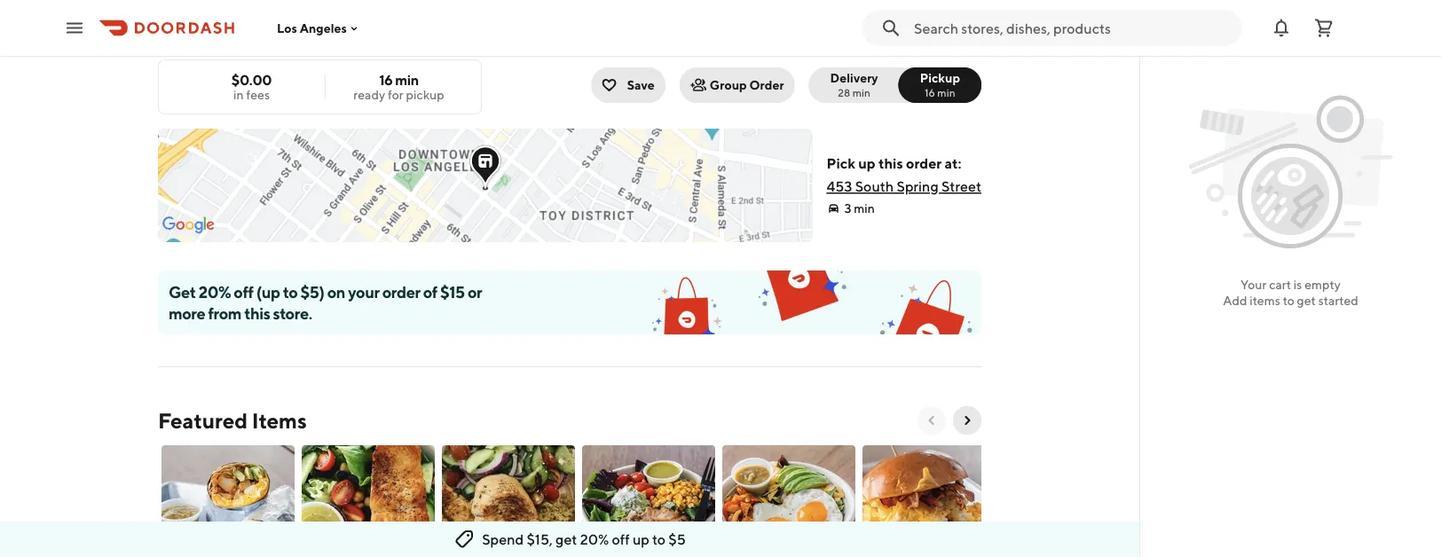Task type: locate. For each thing, give the bounding box(es) containing it.
min
[[395, 71, 419, 88], [853, 86, 871, 99], [937, 86, 955, 99], [854, 201, 875, 216]]

more
[[914, 8, 945, 22]]

breakfast bowl image
[[722, 446, 856, 557]]

16 down the pickup
[[925, 86, 935, 99]]

off left "$5"
[[612, 531, 630, 548]]

None radio
[[809, 67, 910, 103]]

closes at 4:10 pm
[[248, 11, 349, 26]]

pricing
[[158, 32, 198, 47]]

empty
[[1305, 277, 1341, 292]]

to inside your cart is empty add items to get started
[[1283, 293, 1295, 308]]

now
[[209, 11, 233, 26]]

0 horizontal spatial add
[[529, 539, 554, 554]]

0 vertical spatial this
[[879, 155, 903, 172]]

2 horizontal spatial to
[[1283, 293, 1295, 308]]

0 items, open order cart image
[[1313, 17, 1335, 39]]

20% up from
[[199, 282, 231, 301]]

order
[[906, 155, 942, 172], [382, 282, 420, 301]]

min down delivery
[[853, 86, 871, 99]]

delivery
[[830, 71, 878, 85]]

16 left the pickup
[[379, 71, 393, 88]]

add button
[[438, 442, 579, 557], [579, 442, 719, 557], [519, 532, 564, 557], [659, 532, 705, 557]]

&
[[200, 32, 208, 47]]

0 vertical spatial 20%
[[199, 282, 231, 301]]

spend $15, get 20% off up to $5
[[482, 531, 686, 548]]

next button of carousel image
[[960, 414, 974, 428]]

28
[[838, 86, 850, 99]]

up left "$5"
[[633, 531, 650, 548]]

1 horizontal spatial 16
[[925, 86, 935, 99]]

this
[[879, 155, 903, 172], [244, 304, 270, 323]]

grilled chicken plate image
[[442, 446, 575, 557]]

los angeles button
[[277, 21, 361, 35]]

0 horizontal spatial order
[[382, 282, 420, 301]]

breakfast burrito image
[[162, 446, 295, 557]]

to
[[283, 282, 298, 301], [1283, 293, 1295, 308], [652, 531, 666, 548]]

los
[[277, 21, 297, 35]]

0 vertical spatial up
[[858, 155, 876, 172]]

order left of
[[382, 282, 420, 301]]

1 horizontal spatial order
[[906, 155, 942, 172]]

fees
[[246, 87, 270, 102]]

0 vertical spatial off
[[234, 282, 253, 301]]

group
[[710, 78, 747, 92]]

0 vertical spatial order
[[906, 155, 942, 172]]

add
[[1223, 293, 1247, 308], [529, 539, 554, 554], [670, 539, 694, 554]]

pan seared salmon plate image
[[302, 446, 435, 557]]

1 horizontal spatial to
[[652, 531, 666, 548]]

open
[[174, 11, 206, 26]]

featured items
[[158, 408, 307, 433]]

open now
[[174, 11, 233, 26]]

to left "$5"
[[652, 531, 666, 548]]

453
[[827, 178, 852, 195]]

none radio containing pickup
[[899, 67, 982, 103]]

min down the pickup
[[937, 86, 955, 99]]

0 vertical spatial get
[[1297, 293, 1316, 308]]

1 vertical spatial order
[[382, 282, 420, 301]]

(up
[[256, 282, 280, 301]]

20%
[[199, 282, 231, 301], [580, 531, 609, 548]]

16 inside pickup 16 min
[[925, 86, 935, 99]]

1 horizontal spatial 20%
[[580, 531, 609, 548]]

up up south
[[858, 155, 876, 172]]

16
[[379, 71, 393, 88], [925, 86, 935, 99]]

south
[[855, 178, 894, 195]]

20% right $15,
[[580, 531, 609, 548]]

get
[[169, 282, 196, 301]]

order inside get 20% off (up to $5) on your order of $15 or more from this store.
[[382, 282, 420, 301]]

started
[[1318, 293, 1358, 308]]

fees
[[211, 32, 237, 47]]

closes
[[248, 11, 286, 26]]

up
[[858, 155, 876, 172], [633, 531, 650, 548]]

add inside your cart is empty add items to get started
[[1223, 293, 1247, 308]]

pickup
[[406, 87, 444, 102]]

of
[[423, 282, 437, 301]]

0 horizontal spatial 20%
[[199, 282, 231, 301]]

to down cart
[[1283, 293, 1295, 308]]

1 horizontal spatial add
[[670, 539, 694, 554]]

3 min
[[844, 201, 875, 216]]

at:
[[945, 155, 962, 172]]

$5
[[669, 531, 686, 548]]

featured items heading
[[158, 406, 307, 435]]

0 horizontal spatial to
[[283, 282, 298, 301]]

save
[[627, 78, 655, 92]]

2 horizontal spatial add
[[1223, 293, 1247, 308]]

off inside get 20% off (up to $5) on your order of $15 or more from this store.
[[234, 282, 253, 301]]

order up spring
[[906, 155, 942, 172]]

los angeles
[[277, 21, 347, 35]]

this up "453 south spring street" link
[[879, 155, 903, 172]]

is
[[1294, 277, 1302, 292]]

$15
[[440, 282, 465, 301]]

group order button
[[680, 67, 795, 103]]

featured
[[158, 408, 248, 433]]

off left (up
[[234, 282, 253, 301]]

get
[[1297, 293, 1316, 308], [556, 531, 577, 548]]

your cart is empty add items to get started
[[1223, 277, 1358, 308]]

1 horizontal spatial this
[[879, 155, 903, 172]]

0 horizontal spatial get
[[556, 531, 577, 548]]

1 horizontal spatial up
[[858, 155, 876, 172]]

cart
[[1269, 277, 1291, 292]]

$0.00 in fees
[[231, 71, 272, 102]]

this inside get 20% off (up to $5) on your order of $15 or more from this store.
[[244, 304, 270, 323]]

0 horizontal spatial off
[[234, 282, 253, 301]]

0 horizontal spatial this
[[244, 304, 270, 323]]

store.
[[273, 304, 312, 323]]

to for spend $15, get 20% off up to $5
[[652, 531, 666, 548]]

to up store.
[[283, 282, 298, 301]]

1 vertical spatial this
[[244, 304, 270, 323]]

$15,
[[527, 531, 553, 548]]

1 vertical spatial up
[[633, 531, 650, 548]]

None radio
[[899, 67, 982, 103]]

1 horizontal spatial off
[[612, 531, 630, 548]]

map region
[[107, 64, 1016, 291]]

453 south spring street link
[[827, 178, 982, 195]]

$5)
[[300, 282, 324, 301]]

get down is
[[1297, 293, 1316, 308]]

0 horizontal spatial 16
[[379, 71, 393, 88]]

pickup
[[920, 71, 960, 85]]

get right $15,
[[556, 531, 577, 548]]

up inside the pick up this order at: 453 south spring street
[[858, 155, 876, 172]]

add for 'chicken avocado salad' image
[[670, 539, 694, 554]]

off
[[234, 282, 253, 301], [612, 531, 630, 548]]

order
[[749, 78, 784, 92]]

16 inside 16 min ready for pickup
[[379, 71, 393, 88]]

1 horizontal spatial get
[[1297, 293, 1316, 308]]

Store search: begin typing to search for stores available on DoorDash text field
[[914, 18, 1232, 38]]

this down (up
[[244, 304, 270, 323]]

save button
[[592, 67, 665, 103]]

min right ready
[[395, 71, 419, 88]]

or
[[468, 282, 482, 301]]

20% inside get 20% off (up to $5) on your order of $15 or more from this store.
[[199, 282, 231, 301]]

0 horizontal spatial up
[[633, 531, 650, 548]]

group order
[[710, 78, 784, 92]]

previous button of carousel image
[[925, 414, 939, 428]]



Task type: vqa. For each thing, say whether or not it's contained in the screenshot.
Previous button of carousel image
yes



Task type: describe. For each thing, give the bounding box(es) containing it.
your
[[348, 282, 379, 301]]

ready
[[353, 87, 385, 102]]

chicken avocado salad image
[[582, 446, 715, 557]]

notification bell image
[[1271, 17, 1292, 39]]

order inside the pick up this order at: 453 south spring street
[[906, 155, 942, 172]]

powered by google image
[[162, 217, 215, 234]]

pick up this order at: 453 south spring street
[[827, 155, 982, 195]]

bacon egg & cheese image
[[863, 446, 996, 557]]

pricing & fees button
[[158, 31, 255, 49]]

4:10
[[302, 11, 326, 26]]

order methods option group
[[809, 67, 982, 103]]

none radio containing delivery
[[809, 67, 910, 103]]

min inside 16 min ready for pickup
[[395, 71, 419, 88]]

to inside get 20% off (up to $5) on your order of $15 or more from this store.
[[283, 282, 298, 301]]

more info
[[914, 8, 971, 22]]

street
[[941, 178, 982, 195]]

add for grilled chicken plate image
[[529, 539, 554, 554]]

items
[[252, 408, 307, 433]]

$0.00
[[231, 71, 272, 88]]

min inside pickup 16 min
[[937, 86, 955, 99]]

to for your cart is empty add items to get started
[[1283, 293, 1295, 308]]

your
[[1241, 277, 1267, 292]]

pm
[[329, 11, 349, 26]]

min inside delivery 28 min
[[853, 86, 871, 99]]

angeles
[[300, 21, 347, 35]]

for
[[388, 87, 404, 102]]

min right 3
[[854, 201, 875, 216]]

pick
[[827, 155, 855, 172]]

16 min ready for pickup
[[353, 71, 444, 102]]

3
[[844, 201, 852, 216]]

this inside the pick up this order at: 453 south spring street
[[879, 155, 903, 172]]

more
[[169, 304, 205, 323]]

1 vertical spatial get
[[556, 531, 577, 548]]

items
[[1250, 293, 1280, 308]]

pickup 16 min
[[920, 71, 960, 99]]

get 20% off (up to $5) on your order of $15 or more from this store.
[[169, 282, 482, 323]]

in
[[233, 87, 244, 102]]

1 vertical spatial 20%
[[580, 531, 609, 548]]

on
[[327, 282, 345, 301]]

delivery 28 min
[[830, 71, 878, 99]]

info
[[948, 8, 971, 22]]

spring
[[897, 178, 939, 195]]

more info button
[[886, 1, 982, 29]]

from
[[208, 304, 241, 323]]

at
[[289, 11, 300, 26]]

get inside your cart is empty add items to get started
[[1297, 293, 1316, 308]]

pricing & fees
[[158, 32, 237, 47]]

spend
[[482, 531, 524, 548]]

open menu image
[[64, 17, 85, 39]]

1 vertical spatial off
[[612, 531, 630, 548]]



